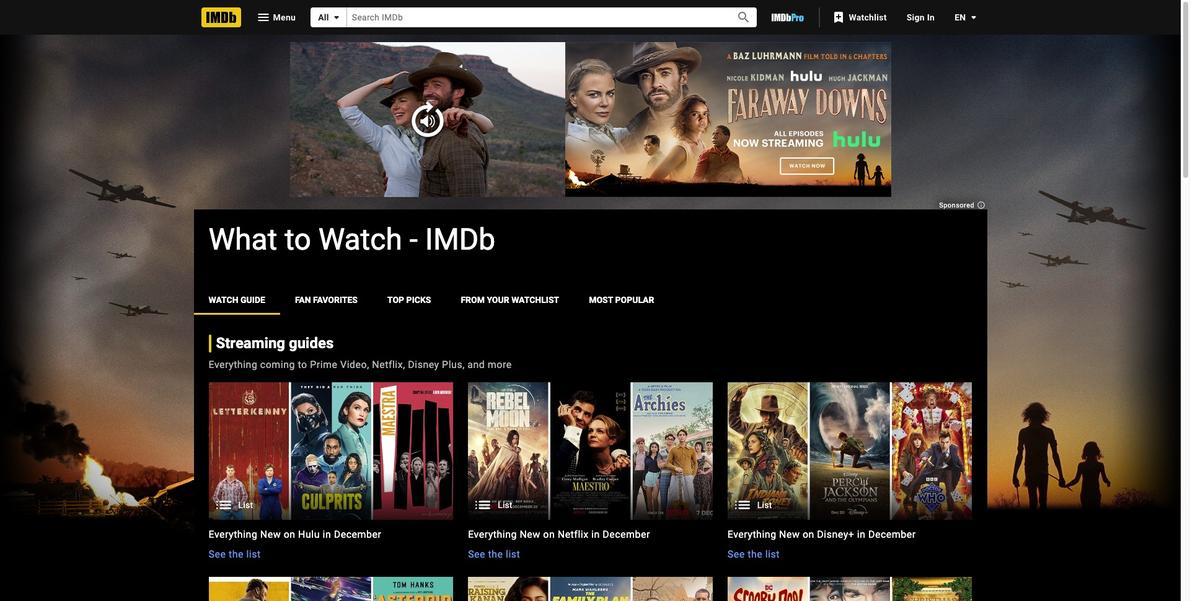 Task type: describe. For each thing, give the bounding box(es) containing it.
watch guide
[[209, 295, 265, 305]]

fan
[[295, 295, 311, 305]]

imdb
[[425, 222, 496, 257]]

list link for netflix
[[468, 382, 713, 520]]

your
[[487, 295, 509, 305]]

disney
[[408, 359, 439, 371]]

list group for hulu
[[209, 382, 453, 520]]

menu
[[273, 12, 296, 22]]

netflix,
[[372, 359, 405, 371]]

watch
[[209, 295, 238, 305]]

everything coming to prime video, netflix, disney plus, and more
[[209, 359, 512, 371]]

arrow drop down image
[[329, 10, 344, 25]]

none field inside all search box
[[347, 8, 723, 27]]

on for hulu
[[284, 529, 296, 541]]

sponsored
[[939, 202, 977, 210]]

see for everything new on disney+ in december
[[728, 549, 745, 560]]

everything for everything new on disney+ in december
[[728, 529, 777, 541]]

everything new on netflix in december
[[468, 529, 650, 541]]

in for netflix
[[592, 529, 600, 541]]

see the list button for everything new on hulu in december
[[209, 547, 261, 562]]

everything for everything new on hulu in december
[[209, 529, 258, 541]]

sign in
[[907, 12, 935, 22]]

tab list inside what to watch - imdb main content
[[194, 285, 987, 315]]

sign in button
[[897, 6, 945, 29]]

Search IMDb text field
[[347, 8, 723, 27]]

1 vertical spatial to
[[298, 359, 307, 371]]

menu button
[[246, 7, 306, 27]]

on for disney+
[[803, 529, 815, 541]]

the for everything new on disney+ in december
[[748, 549, 763, 560]]

everything new on hulu in december
[[209, 529, 382, 541]]

picks
[[407, 295, 431, 305]]

group containing everything new on netflix in december
[[468, 382, 713, 562]]

list link for hulu
[[209, 382, 453, 520]]

arrow drop down image
[[966, 10, 981, 25]]

streaming guides
[[216, 335, 334, 352]]

list for everything new on hulu in december
[[238, 500, 253, 510]]

streaming
[[216, 335, 285, 352]]

list for disney+
[[766, 549, 780, 560]]

guide
[[241, 295, 265, 305]]

watchlist button
[[826, 6, 897, 29]]

on for netflix
[[543, 529, 555, 541]]

see the list button for everything new on netflix in december
[[468, 547, 520, 562]]

all button
[[311, 7, 347, 27]]

favorites
[[313, 295, 358, 305]]

and
[[468, 359, 485, 371]]

december for everything new on disney+ in december
[[869, 529, 916, 541]]

everything new on netflix in december link
[[468, 528, 713, 542]]

new for hulu
[[260, 529, 281, 541]]

coming
[[260, 359, 295, 371]]

see the list for everything new on hulu in december
[[209, 549, 261, 560]]

fan favorites
[[295, 295, 358, 305]]

new for disney+
[[779, 529, 800, 541]]

see the list for everything new on disney+ in december
[[728, 549, 780, 560]]

top picks
[[388, 295, 431, 305]]

submit search image
[[736, 10, 751, 25]]

netflix
[[558, 529, 589, 541]]

popular
[[615, 295, 654, 305]]

see the list for everything new on netflix in december
[[468, 549, 520, 560]]

watchlist
[[849, 12, 887, 22]]

en button
[[945, 6, 981, 29]]

sponsored content section
[[0, 0, 1186, 601]]



Task type: vqa. For each thing, say whether or not it's contained in the screenshot.
POPULAR
yes



Task type: locate. For each thing, give the bounding box(es) containing it.
prime
[[310, 359, 338, 371]]

list link for disney+
[[728, 382, 972, 520]]

everything new on disney+ in december
[[728, 529, 916, 541]]

1 the from the left
[[229, 549, 244, 560]]

production art image for disney+
[[728, 382, 972, 520]]

list down everything new on disney+ in december
[[766, 549, 780, 560]]

3 see the list button from the left
[[728, 547, 780, 562]]

3 list from the left
[[766, 549, 780, 560]]

0 horizontal spatial new
[[260, 529, 281, 541]]

see the list
[[209, 549, 261, 560], [468, 549, 520, 560], [728, 549, 780, 560]]

new
[[260, 529, 281, 541], [520, 529, 541, 541], [779, 529, 800, 541]]

2 horizontal spatial list link
[[728, 382, 972, 520]]

what to watch - imdb
[[209, 222, 496, 257]]

see
[[209, 549, 226, 560], [468, 549, 486, 560], [728, 549, 745, 560]]

1 december from the left
[[334, 529, 382, 541]]

2 horizontal spatial see
[[728, 549, 745, 560]]

2 list link from the left
[[468, 382, 713, 520]]

everything for everything coming to prime video, netflix, disney plus, and more
[[209, 359, 258, 371]]

what
[[209, 222, 277, 257]]

3 in from the left
[[857, 529, 866, 541]]

all
[[318, 12, 329, 22]]

2 horizontal spatial list
[[766, 549, 780, 560]]

on left hulu
[[284, 529, 296, 541]]

list group for netflix
[[468, 382, 713, 520]]

2 new from the left
[[520, 529, 541, 541]]

watch
[[318, 222, 402, 257]]

group containing everything new on hulu in december
[[209, 382, 453, 562]]

3 december from the left
[[869, 529, 916, 541]]

0 horizontal spatial on
[[284, 529, 296, 541]]

3 list from the left
[[758, 500, 772, 510]]

2 horizontal spatial on
[[803, 529, 815, 541]]

more
[[488, 359, 512, 371]]

tab list containing watch guide
[[194, 285, 987, 315]]

list group for disney+
[[728, 382, 972, 520]]

3 see from the left
[[728, 549, 745, 560]]

2 horizontal spatial in
[[857, 529, 866, 541]]

guides
[[289, 335, 334, 352]]

2 horizontal spatial december
[[869, 529, 916, 541]]

everything for everything new on netflix in december
[[468, 529, 517, 541]]

list link
[[209, 382, 453, 520], [468, 382, 713, 520], [728, 382, 972, 520]]

production art image
[[209, 382, 453, 520], [728, 382, 972, 520], [209, 577, 453, 601]]

1 horizontal spatial see the list button
[[468, 547, 520, 562]]

None field
[[347, 8, 723, 27]]

1 horizontal spatial on
[[543, 529, 555, 541]]

on left disney+
[[803, 529, 815, 541]]

0 vertical spatial to
[[285, 222, 311, 257]]

1 horizontal spatial list
[[506, 549, 520, 560]]

the for everything new on hulu in december
[[229, 549, 244, 560]]

on left 'netflix'
[[543, 529, 555, 541]]

december
[[334, 529, 382, 541], [603, 529, 650, 541], [869, 529, 916, 541]]

list for hulu
[[246, 549, 261, 560]]

everything
[[209, 359, 258, 371], [209, 529, 258, 541], [468, 529, 517, 541], [728, 529, 777, 541]]

0 horizontal spatial list link
[[209, 382, 453, 520]]

1 new from the left
[[260, 529, 281, 541]]

in for hulu
[[323, 529, 331, 541]]

1 list group from the left
[[209, 382, 453, 520]]

1 in from the left
[[323, 529, 331, 541]]

the for everything new on netflix in december
[[488, 549, 503, 560]]

from your watchlist
[[461, 295, 559, 305]]

3 list group from the left
[[728, 382, 972, 520]]

0 horizontal spatial in
[[323, 529, 331, 541]]

0 horizontal spatial see the list button
[[209, 547, 261, 562]]

see the list button
[[209, 547, 261, 562], [468, 547, 520, 562], [728, 547, 780, 562]]

2 horizontal spatial list group
[[728, 382, 972, 520]]

list group
[[209, 382, 453, 520], [468, 382, 713, 520], [728, 382, 972, 520]]

in right hulu
[[323, 529, 331, 541]]

0 horizontal spatial see
[[209, 549, 226, 560]]

1 horizontal spatial december
[[603, 529, 650, 541]]

see for everything new on hulu in december
[[209, 549, 226, 560]]

new for netflix
[[520, 529, 541, 541]]

menu image
[[256, 10, 271, 25]]

2 list from the left
[[506, 549, 520, 560]]

to right what
[[285, 222, 311, 257]]

home image
[[201, 7, 241, 27]]

2 see from the left
[[468, 549, 486, 560]]

most
[[589, 295, 613, 305]]

2 horizontal spatial see the list
[[728, 549, 780, 560]]

sign
[[907, 12, 925, 22]]

2 see the list from the left
[[468, 549, 520, 560]]

0 horizontal spatial list
[[246, 549, 261, 560]]

in for disney+
[[857, 529, 866, 541]]

group containing everything new on disney+ in december
[[728, 382, 972, 562]]

1 horizontal spatial see
[[468, 549, 486, 560]]

1 horizontal spatial in
[[592, 529, 600, 541]]

everything new on hulu in december link
[[209, 528, 453, 542]]

0 horizontal spatial december
[[334, 529, 382, 541]]

0 horizontal spatial see the list
[[209, 549, 261, 560]]

1 list link from the left
[[209, 382, 453, 520]]

plus,
[[442, 359, 465, 371]]

1 see the list button from the left
[[209, 547, 261, 562]]

1 horizontal spatial list
[[498, 500, 513, 510]]

All search field
[[311, 7, 757, 27]]

to left prime
[[298, 359, 307, 371]]

december right disney+
[[869, 529, 916, 541]]

what to watch - imdb main content
[[0, 0, 1186, 601]]

hulu
[[298, 529, 320, 541]]

top
[[388, 295, 404, 305]]

2 horizontal spatial new
[[779, 529, 800, 541]]

2 in from the left
[[592, 529, 600, 541]]

3 see the list from the left
[[728, 549, 780, 560]]

3 list link from the left
[[728, 382, 972, 520]]

new left 'netflix'
[[520, 529, 541, 541]]

watchlist image
[[832, 10, 847, 25]]

production art image for hulu
[[209, 382, 453, 520]]

2 horizontal spatial list
[[758, 500, 772, 510]]

2 see the list button from the left
[[468, 547, 520, 562]]

3 on from the left
[[803, 529, 815, 541]]

0 horizontal spatial list
[[238, 500, 253, 510]]

new left disney+
[[779, 529, 800, 541]]

december for everything new on netflix in december
[[603, 529, 650, 541]]

2 horizontal spatial see the list button
[[728, 547, 780, 562]]

see the list button for everything new on disney+ in december
[[728, 547, 780, 562]]

2 the from the left
[[488, 549, 503, 560]]

everything new on disney+ in december link
[[728, 528, 972, 542]]

on
[[284, 529, 296, 541], [543, 529, 555, 541], [803, 529, 815, 541]]

1 list from the left
[[238, 500, 253, 510]]

2 december from the left
[[603, 529, 650, 541]]

list
[[238, 500, 253, 510], [498, 500, 513, 510], [758, 500, 772, 510]]

1 see from the left
[[209, 549, 226, 560]]

3 new from the left
[[779, 529, 800, 541]]

2 on from the left
[[543, 529, 555, 541]]

to
[[285, 222, 311, 257], [298, 359, 307, 371]]

in right disney+
[[857, 529, 866, 541]]

december for everything new on hulu in december
[[334, 529, 382, 541]]

3 the from the left
[[748, 549, 763, 560]]

see for everything new on netflix in december
[[468, 549, 486, 560]]

2 list from the left
[[498, 500, 513, 510]]

1 horizontal spatial the
[[488, 549, 503, 560]]

the
[[229, 549, 244, 560], [488, 549, 503, 560], [748, 549, 763, 560]]

december right hulu
[[334, 529, 382, 541]]

watchlist
[[512, 295, 559, 305]]

list for everything new on netflix in december
[[498, 500, 513, 510]]

0 horizontal spatial the
[[229, 549, 244, 560]]

1 list from the left
[[246, 549, 261, 560]]

list for netflix
[[506, 549, 520, 560]]

0 horizontal spatial list group
[[209, 382, 453, 520]]

in
[[927, 12, 935, 22]]

list down everything new on netflix in december
[[506, 549, 520, 560]]

2 horizontal spatial the
[[748, 549, 763, 560]]

most popular
[[589, 295, 654, 305]]

1 see the list from the left
[[209, 549, 261, 560]]

poster image
[[468, 382, 713, 520], [468, 577, 713, 601], [728, 577, 972, 601]]

1 horizontal spatial new
[[520, 529, 541, 541]]

in
[[323, 529, 331, 541], [592, 529, 600, 541], [857, 529, 866, 541]]

list down everything new on hulu in december
[[246, 549, 261, 560]]

-
[[410, 222, 418, 257]]

2 list group from the left
[[468, 382, 713, 520]]

1 on from the left
[[284, 529, 296, 541]]

1 horizontal spatial list link
[[468, 382, 713, 520]]

december right 'netflix'
[[603, 529, 650, 541]]

tab list
[[194, 285, 987, 315]]

list
[[246, 549, 261, 560], [506, 549, 520, 560], [766, 549, 780, 560]]

group
[[209, 382, 453, 562], [468, 382, 713, 562], [728, 382, 972, 562], [209, 577, 453, 601], [468, 577, 713, 601], [728, 577, 972, 601]]

video,
[[340, 359, 369, 371]]

disney+
[[817, 529, 855, 541]]

1 horizontal spatial see the list
[[468, 549, 520, 560]]

en
[[955, 12, 966, 22]]

list for everything new on disney+ in december
[[758, 500, 772, 510]]

in right 'netflix'
[[592, 529, 600, 541]]

new left hulu
[[260, 529, 281, 541]]

from
[[461, 295, 485, 305]]

1 horizontal spatial list group
[[468, 382, 713, 520]]



